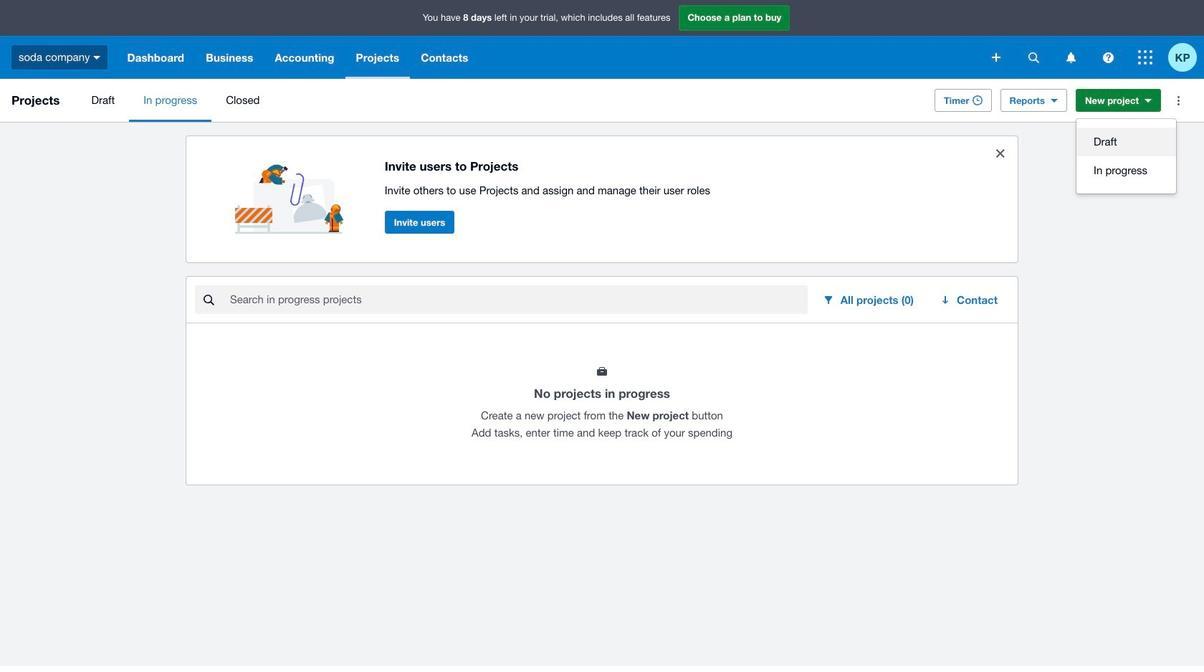 Task type: vqa. For each thing, say whether or not it's contained in the screenshot.
Payment
no



Task type: locate. For each thing, give the bounding box(es) containing it.
2 horizontal spatial svg image
[[1103, 52, 1114, 63]]

0 horizontal spatial svg image
[[1029, 52, 1039, 63]]

svg image
[[1103, 52, 1114, 63], [992, 53, 1001, 62], [94, 56, 101, 59]]

1 horizontal spatial svg image
[[1067, 52, 1076, 63]]

banner
[[0, 0, 1205, 79]]

svg image
[[1139, 50, 1153, 65], [1029, 52, 1039, 63], [1067, 52, 1076, 63]]

group
[[1077, 119, 1177, 194]]

clear image
[[987, 139, 1015, 168]]

list box
[[1077, 119, 1177, 194]]

1 horizontal spatial svg image
[[992, 53, 1001, 62]]



Task type: describe. For each thing, give the bounding box(es) containing it.
Search in progress projects search field
[[229, 286, 808, 313]]

more options image
[[1165, 86, 1193, 115]]

0 horizontal spatial svg image
[[94, 56, 101, 59]]

invite users to projects image
[[235, 148, 350, 234]]

2 horizontal spatial svg image
[[1139, 50, 1153, 65]]



